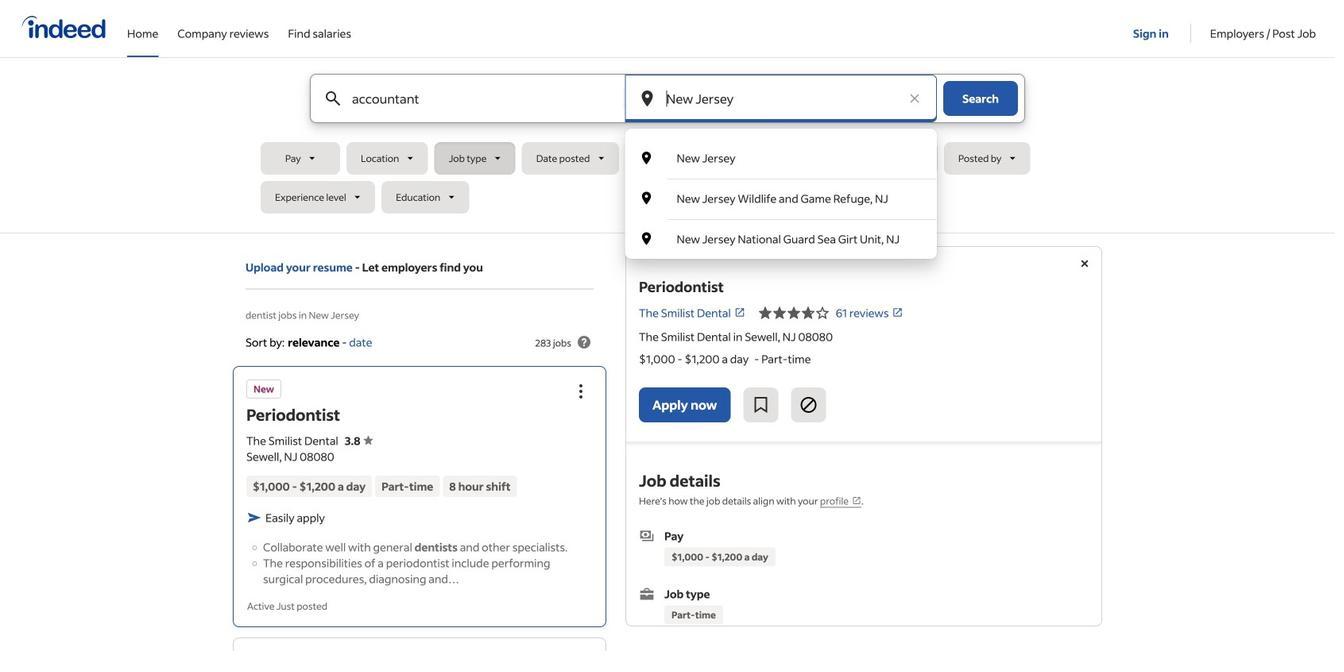 Task type: locate. For each thing, give the bounding box(es) containing it.
help icon image
[[575, 333, 594, 352]]

search: Job title, keywords, or company text field
[[349, 75, 597, 122]]

None search field
[[261, 74, 1075, 259]]

not interested image
[[799, 396, 818, 415]]

save this job image
[[752, 396, 771, 415]]

job actions for periodontist is collapsed image
[[572, 382, 591, 401]]

clear location input image
[[907, 91, 923, 107]]

3.8 out of 5 stars image
[[758, 304, 830, 323]]



Task type: describe. For each thing, give the bounding box(es) containing it.
3.8 out of 5 stars. link to 61 reviews company ratings (opens in a new tab) image
[[892, 307, 903, 319]]

close job details image
[[1076, 254, 1095, 273]]

Edit location text field
[[663, 75, 899, 122]]

job preferences (opens in a new window) image
[[852, 496, 862, 506]]

3.8 out of five stars rating image
[[345, 434, 373, 448]]

the smilist dental (opens in a new tab) image
[[734, 307, 745, 319]]

search suggestions list box
[[625, 138, 937, 259]]



Task type: vqa. For each thing, say whether or not it's contained in the screenshot.
Save this job icon
yes



